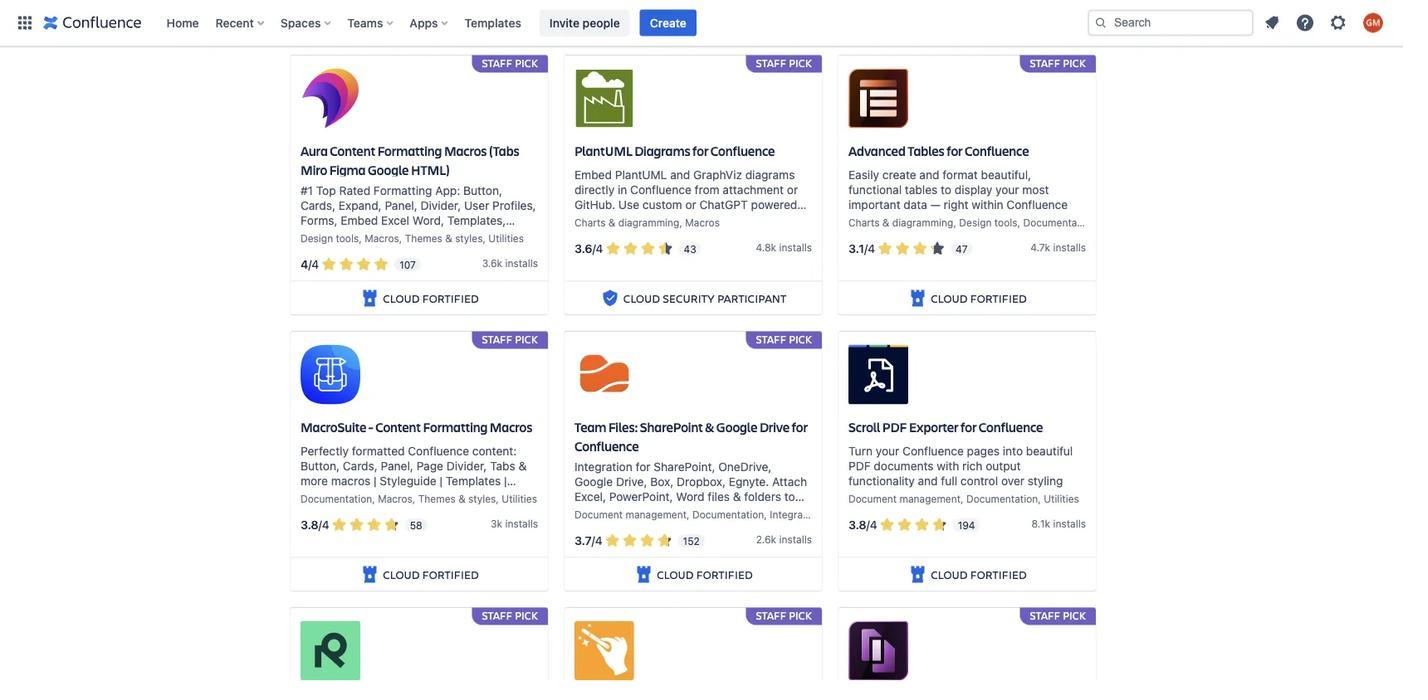 Task type: describe. For each thing, give the bounding box(es) containing it.
and for to
[[920, 168, 940, 182]]

divider, inside perfectly formatted confluence content: button, cards, panel, page divider, tabs & more macros | styleguide | templates | library
[[447, 459, 487, 473]]

custom
[[643, 198, 682, 211]]

4 for aura content formatting macros (tabs miro figma google html)
[[312, 258, 319, 272]]

47
[[956, 243, 968, 255]]

, down formatted
[[372, 493, 375, 505]]

data
[[904, 198, 928, 211]]

handy macros for confluence - formatting and interactive ui image
[[575, 622, 635, 682]]

karma
[[301, 229, 335, 242]]

utilities inside turn your confluence pages into beautiful pdf documents with rich output functionality and full control over styling document management , documentation , utilities
[[1044, 493, 1080, 505]]

1 vertical spatial or
[[686, 198, 697, 211]]

43
[[684, 243, 697, 255]]

tools inside easily create and format beautiful, functional tables to display your most important data — right within confluence charts & diagramming , design tools , documentation
[[995, 217, 1018, 228]]

drive,
[[616, 475, 647, 489]]

directly
[[575, 183, 615, 196]]

cards, inside #1 top rated formatting app: button, cards, expand, panel, divider, user profiles, forms, embed excel word, templates, karma pro
[[301, 199, 336, 212]]

google for team files: sharepoint & google drive for confluence
[[717, 419, 758, 436]]

advanced tables for confluence image
[[849, 69, 909, 128]]

figma
[[330, 161, 366, 179]]

notification icon image
[[1262, 13, 1282, 33]]

most
[[1023, 183, 1049, 196]]

user
[[464, 199, 490, 212]]

0 horizontal spatial design
[[301, 233, 333, 244]]

for right exporter
[[961, 419, 977, 436]]

s for team files: sharepoint & google drive for confluence
[[807, 534, 812, 546]]

charts & diagramming , macros
[[575, 217, 720, 228]]

from
[[695, 183, 720, 196]]

, down 'styleguide'
[[413, 493, 416, 505]]

to inside easily create and format beautiful, functional tables to display your most important data — right within confluence charts & diagramming , design tools , documentation
[[941, 183, 952, 196]]

confluence inside team files: sharepoint & google drive for confluence
[[575, 438, 639, 455]]

1 horizontal spatial pdf
[[883, 419, 907, 436]]

tables
[[905, 183, 938, 196]]

egnyte.
[[729, 475, 769, 489]]

and inside turn your confluence pages into beautiful pdf documents with rich output functionality and full control over styling document management , documentation , utilities
[[918, 474, 938, 488]]

settings icon image
[[1329, 13, 1349, 33]]

apps
[[410, 16, 438, 29]]

invite people button
[[540, 10, 630, 36]]

—
[[931, 198, 941, 211]]

Search field
[[1088, 10, 1254, 36]]

diagrams
[[746, 168, 795, 182]]

functionality
[[849, 474, 915, 488]]

cloud security participant
[[624, 291, 787, 306]]

macros
[[331, 474, 371, 488]]

install for macrosuite - content formatting macros
[[505, 518, 533, 530]]

html)
[[411, 161, 450, 179]]

important
[[849, 198, 901, 211]]

, down beautiful,
[[1018, 217, 1021, 228]]

full
[[941, 474, 958, 488]]

onedrive,
[[719, 460, 772, 474]]

control
[[961, 474, 998, 488]]

/ for scroll pdf exporter for confluence
[[867, 518, 870, 532]]

macros down chatgpt
[[685, 217, 720, 228]]

3.8 / 4 for macrosuite
[[301, 518, 329, 532]]

formatting for content
[[423, 419, 488, 436]]

, down 'right'
[[954, 217, 957, 228]]

document inside turn your confluence pages into beautiful pdf documents with rich output functionality and full control over styling document management , documentation , utilities
[[849, 493, 897, 505]]

confluence inside embed plantuml and graphviz diagrams directly in confluence from attachment or github. use custom or chatgpt powered templates
[[630, 183, 692, 196]]

document management , documentation , integrations
[[575, 509, 826, 521]]

1 | from the left
[[374, 474, 377, 488]]

turn
[[849, 444, 873, 458]]

for up graphviz
[[693, 142, 709, 160]]

integration for sharepoint, onedrive, google drive, box, dropbox, egnyte. attach excel, powerpoint, word files & folders to pages
[[575, 460, 807, 519]]

rated
[[339, 184, 371, 197]]

documentation down files
[[693, 509, 764, 521]]

3.8 for scroll
[[849, 518, 867, 532]]

macrosuite - content formatting macros
[[301, 419, 533, 436]]

drive
[[760, 419, 790, 436]]

3.1
[[849, 242, 865, 256]]

invite people
[[550, 16, 620, 29]]

, down excel
[[399, 233, 402, 244]]

attachment
[[723, 183, 784, 196]]

3.7 / 4
[[575, 534, 603, 548]]

1 charts from the left
[[575, 217, 606, 228]]

#1 top rated formatting app: button, cards, expand, panel, divider, user profiles, forms, embed excel word, templates, karma pro
[[301, 184, 536, 242]]

scroll
[[849, 419, 881, 436]]

app:
[[435, 184, 460, 197]]

create
[[650, 16, 687, 29]]

for inside 'integration for sharepoint, onedrive, google drive, box, dropbox, egnyte. attach excel, powerpoint, word files & folders to pages'
[[636, 460, 651, 474]]

button, inside #1 top rated formatting app: button, cards, expand, panel, divider, user profiles, forms, embed excel word, templates, karma pro
[[464, 184, 503, 197]]

0 vertical spatial styles
[[455, 233, 483, 244]]

library
[[301, 489, 338, 503]]

rich
[[963, 459, 983, 473]]

team
[[575, 419, 607, 436]]

google for integration for sharepoint, onedrive, google drive, box, dropbox, egnyte. attach excel, powerpoint, word files & folders to pages
[[575, 475, 613, 489]]

/ for plantuml diagrams for confluence
[[593, 242, 596, 256]]

templates link
[[460, 10, 526, 36]]

content inside aura content formatting macros (tabs miro figma google html)
[[330, 142, 375, 160]]

advanced tables for confluence
[[849, 142, 1030, 160]]

charts inside easily create and format beautiful, functional tables to display your most important data — right within confluence charts & diagramming , design tools , documentation
[[849, 217, 880, 228]]

templates inside perfectly formatted confluence content: button, cards, panel, page divider, tabs & more macros | styleguide | templates | library
[[446, 474, 501, 488]]

1 horizontal spatial or
[[787, 183, 798, 196]]

4.8k install s
[[756, 242, 812, 253]]

confluence up into
[[979, 419, 1043, 436]]

, down the custom
[[680, 217, 683, 228]]

invite
[[550, 16, 580, 29]]

box,
[[651, 475, 674, 489]]

home link
[[162, 10, 204, 36]]

styling
[[1028, 474, 1063, 488]]

3.8 / 4 for scroll
[[849, 518, 878, 532]]

confluence up beautiful,
[[965, 142, 1030, 160]]

macrosuite - content formatting macros image
[[301, 345, 360, 405]]

excel,
[[575, 490, 606, 504]]

with
[[937, 459, 960, 473]]

graphviz
[[694, 168, 742, 182]]

4 for macrosuite - content formatting macros
[[322, 518, 329, 532]]

create link
[[640, 10, 697, 36]]

/ for macrosuite - content formatting macros
[[319, 518, 322, 532]]

8.1k
[[1032, 518, 1051, 530]]

spaces button
[[276, 10, 338, 36]]

and for confluence
[[670, 168, 690, 182]]

3.1 / 4
[[849, 242, 875, 256]]

your profile and preferences image
[[1364, 13, 1384, 33]]

confluence inside easily create and format beautiful, functional tables to display your most important data — right within confluence charts & diagramming , design tools , documentation
[[1007, 198, 1068, 211]]

apps button
[[405, 10, 455, 36]]

formatting for rated
[[374, 184, 432, 197]]

2.6k install s
[[756, 534, 812, 546]]

scroll pdf exporter for confluence image
[[849, 345, 909, 405]]

design tools , macros , themes & styles , utilities
[[301, 233, 524, 244]]

management inside turn your confluence pages into beautiful pdf documents with rich output functionality and full control over styling document management , documentation , utilities
[[900, 493, 961, 505]]

plantuml inside embed plantuml and graphviz diagrams directly in confluence from attachment or github. use custom or chatgpt powered templates
[[615, 168, 667, 182]]

, down folders
[[764, 509, 767, 521]]

& inside perfectly formatted confluence content: button, cards, panel, page divider, tabs & more macros | styleguide | templates | library
[[519, 459, 527, 473]]

security
[[663, 291, 715, 306]]

152
[[683, 536, 700, 547]]

macros up content:
[[490, 419, 533, 436]]

team files: sharepoint & google drive for confluence image
[[575, 345, 635, 405]]

to inside 'integration for sharepoint, onedrive, google drive, box, dropbox, egnyte. attach excel, powerpoint, word files & folders to pages'
[[785, 490, 795, 504]]

194
[[958, 520, 976, 531]]

aura content formatting macros (tabs miro figma google html)
[[301, 142, 520, 179]]

4 for plantuml diagrams for confluence
[[596, 242, 603, 256]]

0 vertical spatial cloud fortified app badge image
[[360, 12, 380, 32]]

, down word
[[687, 509, 690, 521]]

profiles,
[[493, 199, 536, 212]]

page
[[417, 459, 444, 473]]

confluence inside perfectly formatted confluence content: button, cards, panel, page divider, tabs & more macros | styleguide | templates | library
[[408, 444, 469, 458]]

documentation inside turn your confluence pages into beautiful pdf documents with rich output functionality and full control over styling document management , documentation , utilities
[[967, 493, 1038, 505]]

cloud fortified app badge image for macrosuite - content formatting macros
[[360, 565, 380, 585]]

/ for advanced tables for confluence
[[865, 242, 868, 256]]

3.7
[[575, 534, 592, 548]]

recent
[[216, 16, 254, 29]]

1 vertical spatial tools
[[336, 233, 359, 244]]

beautiful,
[[981, 168, 1032, 182]]

design inside easily create and format beautiful, functional tables to display your most important data — right within confluence charts & diagramming , design tools , documentation
[[960, 217, 992, 228]]

integration
[[575, 460, 633, 474]]



Task type: vqa. For each thing, say whether or not it's contained in the screenshot.
'HELP ICON'
yes



Task type: locate. For each thing, give the bounding box(es) containing it.
staff
[[482, 56, 513, 70], [756, 56, 787, 70], [1030, 56, 1061, 70], [482, 332, 513, 346], [756, 332, 787, 346], [482, 609, 513, 623], [756, 609, 787, 623], [1030, 609, 1061, 623]]

1 horizontal spatial design
[[960, 217, 992, 228]]

0 horizontal spatial your
[[876, 444, 900, 458]]

1 vertical spatial cards,
[[343, 459, 378, 473]]

/ down functionality
[[867, 518, 870, 532]]

0 vertical spatial pdf
[[883, 419, 907, 436]]

and left full
[[918, 474, 938, 488]]

themes
[[405, 233, 443, 244], [418, 493, 456, 505]]

s right the 8.1k
[[1081, 518, 1086, 530]]

confluence up with
[[903, 444, 964, 458]]

your down beautiful,
[[996, 183, 1020, 196]]

utilities down styling
[[1044, 493, 1080, 505]]

install for advanced tables for confluence
[[1054, 242, 1081, 253]]

0 vertical spatial embed
[[575, 168, 612, 182]]

/ down important
[[865, 242, 868, 256]]

, down templates, at top left
[[483, 233, 486, 244]]

install down integrations
[[779, 534, 807, 546]]

for right drive
[[792, 419, 808, 436]]

your up documents on the bottom of page
[[876, 444, 900, 458]]

macrosuite
[[301, 419, 367, 436]]

s down integrations
[[807, 534, 812, 546]]

1 vertical spatial panel,
[[381, 459, 414, 473]]

0 vertical spatial themes
[[405, 233, 443, 244]]

1 3.8 / 4 from the left
[[301, 518, 329, 532]]

1 horizontal spatial document
[[849, 493, 897, 505]]

beautiful
[[1026, 444, 1073, 458]]

2.6k
[[756, 534, 777, 546]]

top
[[316, 184, 336, 197]]

google up excel,
[[575, 475, 613, 489]]

or up powered
[[787, 183, 798, 196]]

templates down the tabs
[[446, 474, 501, 488]]

content up figma
[[330, 142, 375, 160]]

recent button
[[211, 10, 271, 36]]

s right 4.8k
[[807, 242, 812, 253]]

, down styling
[[1038, 493, 1041, 505]]

confluence
[[711, 142, 775, 160], [965, 142, 1030, 160], [630, 183, 692, 196], [1007, 198, 1068, 211], [979, 419, 1043, 436], [575, 438, 639, 455], [408, 444, 469, 458], [903, 444, 964, 458]]

s right 3k
[[533, 518, 538, 530]]

styles
[[455, 233, 483, 244], [468, 493, 496, 505]]

help icon image
[[1296, 13, 1316, 33]]

tables
[[908, 142, 945, 160]]

search image
[[1095, 16, 1108, 29]]

1 vertical spatial document
[[575, 509, 623, 521]]

in
[[618, 183, 627, 196]]

1 vertical spatial divider,
[[447, 459, 487, 473]]

install for scroll pdf exporter for confluence
[[1054, 518, 1081, 530]]

charts down important
[[849, 217, 880, 228]]

58
[[410, 520, 423, 531]]

| right macros
[[374, 474, 377, 488]]

2 horizontal spatial |
[[504, 474, 507, 488]]

chatgpt
[[700, 198, 748, 211]]

0 vertical spatial formatting
[[378, 142, 442, 160]]

s
[[807, 242, 812, 253], [1081, 242, 1086, 253], [533, 258, 538, 269], [533, 518, 538, 530], [1081, 518, 1086, 530], [807, 534, 812, 546]]

styles up 3k
[[468, 493, 496, 505]]

your inside turn your confluence pages into beautiful pdf documents with rich output functionality and full control over styling document management , documentation , utilities
[[876, 444, 900, 458]]

tools
[[995, 217, 1018, 228], [336, 233, 359, 244]]

format
[[943, 168, 978, 182]]

0 vertical spatial your
[[996, 183, 1020, 196]]

documentation inside easily create and format beautiful, functional tables to display your most important data — right within confluence charts & diagramming , design tools , documentation
[[1024, 217, 1095, 228]]

teams button
[[342, 10, 400, 36]]

1 vertical spatial styles
[[468, 493, 496, 505]]

appswitcher icon image
[[15, 13, 35, 33]]

document down functionality
[[849, 493, 897, 505]]

/ for aura content formatting macros (tabs miro figma google html)
[[308, 258, 312, 272]]

0 horizontal spatial |
[[374, 474, 377, 488]]

s for macrosuite - content formatting macros
[[533, 518, 538, 530]]

install for team files: sharepoint & google drive for confluence
[[779, 534, 807, 546]]

s right 4.7k
[[1081, 242, 1086, 253]]

1 horizontal spatial 3.8
[[849, 518, 867, 532]]

1 diagramming from the left
[[619, 217, 680, 228]]

document down excel,
[[575, 509, 623, 521]]

tools down "within"
[[995, 217, 1018, 228]]

your inside easily create and format beautiful, functional tables to display your most important data — right within confluence charts & diagramming , design tools , documentation
[[996, 183, 1020, 196]]

install right the 8.1k
[[1054, 518, 1081, 530]]

macros down 'styleguide'
[[378, 493, 413, 505]]

confluence up graphviz
[[711, 142, 775, 160]]

for
[[693, 142, 709, 160], [947, 142, 963, 160], [792, 419, 808, 436], [961, 419, 977, 436], [636, 460, 651, 474]]

expand,
[[339, 199, 382, 212]]

integrations
[[770, 509, 826, 521]]

utilities up 3.6k install s
[[489, 233, 524, 244]]

macros inside aura content formatting macros (tabs miro figma google html)
[[444, 142, 487, 160]]

confluence image
[[43, 13, 142, 33], [43, 13, 142, 33]]

0 vertical spatial management
[[900, 493, 961, 505]]

, right pro
[[359, 233, 362, 244]]

, up 3k
[[496, 493, 499, 505]]

/ down karma at top
[[308, 258, 312, 272]]

1 horizontal spatial your
[[996, 183, 1020, 196]]

embed up directly
[[575, 168, 612, 182]]

button, inside perfectly formatted confluence content: button, cards, panel, page divider, tabs & more macros | styleguide | templates | library
[[301, 459, 340, 473]]

2 3.8 / 4 from the left
[[849, 518, 878, 532]]

1 horizontal spatial 3.8 / 4
[[849, 518, 878, 532]]

and
[[670, 168, 690, 182], [920, 168, 940, 182], [918, 474, 938, 488]]

google inside 'integration for sharepoint, onedrive, google drive, box, dropbox, egnyte. attach excel, powerpoint, word files & folders to pages'
[[575, 475, 613, 489]]

folders
[[744, 490, 782, 504]]

divider, inside #1 top rated formatting app: button, cards, expand, panel, divider, user profiles, forms, embed excel word, templates, karma pro
[[421, 199, 461, 212]]

create
[[883, 168, 917, 182]]

0 horizontal spatial 3.8
[[301, 518, 319, 532]]

cloud
[[383, 14, 420, 29], [657, 14, 694, 29], [383, 291, 420, 306], [931, 291, 968, 306], [383, 567, 420, 583], [657, 567, 694, 583], [931, 567, 968, 583]]

4.8k
[[756, 242, 777, 253]]

0 horizontal spatial to
[[785, 490, 795, 504]]

forms,
[[301, 214, 338, 227]]

confluence up integration
[[575, 438, 639, 455]]

formatting up content:
[[423, 419, 488, 436]]

functional
[[849, 183, 902, 196]]

2 vertical spatial google
[[575, 475, 613, 489]]

google inside aura content formatting macros (tabs miro figma google html)
[[368, 161, 409, 179]]

2 horizontal spatial google
[[717, 419, 758, 436]]

refined for confluence cloud image
[[301, 622, 360, 682]]

button, down perfectly
[[301, 459, 340, 473]]

3.8 for macrosuite
[[301, 518, 319, 532]]

0 horizontal spatial button,
[[301, 459, 340, 473]]

1 vertical spatial pdf
[[849, 459, 871, 473]]

templates inside global element
[[465, 16, 521, 29]]

themes down word,
[[405, 233, 443, 244]]

0 vertical spatial document
[[849, 493, 897, 505]]

management down powerpoint,
[[626, 509, 687, 521]]

divider, down content:
[[447, 459, 487, 473]]

0 horizontal spatial diagramming
[[619, 217, 680, 228]]

plantuml up directly
[[575, 142, 633, 160]]

formatting inside aura content formatting macros (tabs miro figma google html)
[[378, 142, 442, 160]]

0 vertical spatial content
[[330, 142, 375, 160]]

documentation up '4.7k install s'
[[1024, 217, 1095, 228]]

embed
[[575, 168, 612, 182], [341, 214, 378, 227]]

0 horizontal spatial google
[[368, 161, 409, 179]]

perfectly formatted confluence content: button, cards, panel, page divider, tabs & more macros | styleguide | templates | library
[[301, 444, 527, 503]]

1 horizontal spatial tools
[[995, 217, 1018, 228]]

0 vertical spatial or
[[787, 183, 798, 196]]

easily
[[849, 168, 880, 182]]

s right 3.6k at the left of page
[[533, 258, 538, 269]]

confluence inside turn your confluence pages into beautiful pdf documents with rich output functionality and full control over styling document management , documentation , utilities
[[903, 444, 964, 458]]

pdf down "turn"
[[849, 459, 871, 473]]

pdf
[[883, 419, 907, 436], [849, 459, 871, 473]]

0 horizontal spatial charts
[[575, 217, 606, 228]]

for up format
[[947, 142, 963, 160]]

excel
[[381, 214, 409, 227]]

1 vertical spatial management
[[626, 509, 687, 521]]

0 vertical spatial to
[[941, 183, 952, 196]]

1 horizontal spatial cards,
[[343, 459, 378, 473]]

content right "-"
[[376, 419, 421, 436]]

install for aura content formatting macros (tabs miro figma google html)
[[505, 258, 533, 269]]

and inside easily create and format beautiful, functional tables to display your most important data — right within confluence charts & diagramming , design tools , documentation
[[920, 168, 940, 182]]

cards, inside perfectly formatted confluence content: button, cards, panel, page divider, tabs & more macros | styleguide | templates | library
[[343, 459, 378, 473]]

for inside team files: sharepoint & google drive for confluence
[[792, 419, 808, 436]]

pro
[[338, 229, 356, 242]]

2 | from the left
[[440, 474, 443, 488]]

cards, up macros
[[343, 459, 378, 473]]

content:
[[472, 444, 517, 458]]

1 vertical spatial button,
[[301, 459, 340, 473]]

0 vertical spatial panel,
[[385, 199, 418, 212]]

4 for advanced tables for confluence
[[868, 242, 875, 256]]

1 horizontal spatial google
[[575, 475, 613, 489]]

management down full
[[900, 493, 961, 505]]

/ for team files: sharepoint & google drive for confluence
[[592, 534, 595, 548]]

0 vertical spatial google
[[368, 161, 409, 179]]

0 horizontal spatial embed
[[341, 214, 378, 227]]

3.6 / 4
[[575, 242, 603, 256]]

install right 3.6k at the left of page
[[505, 258, 533, 269]]

/ down 'library'
[[319, 518, 322, 532]]

exporter
[[910, 419, 959, 436]]

or
[[787, 183, 798, 196], [686, 198, 697, 211]]

panel, inside #1 top rated formatting app: button, cards, expand, panel, divider, user profiles, forms, embed excel word, templates, karma pro
[[385, 199, 418, 212]]

1 vertical spatial google
[[717, 419, 758, 436]]

1 vertical spatial themes
[[418, 493, 456, 505]]

3 | from the left
[[504, 474, 507, 488]]

panel, up excel
[[385, 199, 418, 212]]

formatting up "html)"
[[378, 142, 442, 160]]

/ down templates
[[593, 242, 596, 256]]

0 horizontal spatial or
[[686, 198, 697, 211]]

0 horizontal spatial document
[[575, 509, 623, 521]]

0 horizontal spatial 3.8 / 4
[[301, 518, 329, 532]]

2 vertical spatial cloud fortified app badge image
[[360, 565, 380, 585]]

& inside easily create and format beautiful, functional tables to display your most important data — right within confluence charts & diagramming , design tools , documentation
[[883, 217, 890, 228]]

4.7k install s
[[1031, 242, 1086, 253]]

0 vertical spatial pages
[[967, 444, 1000, 458]]

plantuml up in
[[615, 168, 667, 182]]

install right 4.7k
[[1054, 242, 1081, 253]]

global element
[[10, 0, 1085, 46]]

templates
[[575, 213, 628, 226]]

confluence down 'most'
[[1007, 198, 1068, 211]]

1 horizontal spatial charts
[[849, 217, 880, 228]]

google inside team files: sharepoint & google drive for confluence
[[717, 419, 758, 436]]

& inside 'integration for sharepoint, onedrive, google drive, box, dropbox, egnyte. attach excel, powerpoint, word files & folders to pages'
[[733, 490, 741, 504]]

use
[[619, 198, 640, 211]]

diagramming inside easily create and format beautiful, functional tables to display your most important data — right within confluence charts & diagramming , design tools , documentation
[[893, 217, 954, 228]]

0 horizontal spatial cards,
[[301, 199, 336, 212]]

3.6
[[575, 242, 593, 256]]

1 vertical spatial your
[[876, 444, 900, 458]]

0 vertical spatial divider,
[[421, 199, 461, 212]]

and inside embed plantuml and graphviz diagrams directly in confluence from attachment or github. use custom or chatgpt powered templates
[[670, 168, 690, 182]]

1 horizontal spatial pages
[[967, 444, 1000, 458]]

home
[[167, 16, 199, 29]]

s for scroll pdf exporter for confluence
[[1081, 518, 1086, 530]]

banner
[[0, 0, 1404, 47]]

macros down excel
[[365, 233, 399, 244]]

pages inside 'integration for sharepoint, onedrive, google drive, box, dropbox, egnyte. attach excel, powerpoint, word files & folders to pages'
[[575, 505, 607, 519]]

-
[[369, 419, 373, 436]]

1 vertical spatial formatting
[[374, 184, 432, 197]]

1 vertical spatial templates
[[446, 474, 501, 488]]

utilities up '3k install s'
[[502, 493, 537, 505]]

banner containing home
[[0, 0, 1404, 47]]

install right 3k
[[505, 518, 533, 530]]

themes up 58
[[418, 493, 456, 505]]

4 / 4
[[301, 258, 319, 272]]

plantuml
[[575, 142, 633, 160], [615, 168, 667, 182]]

charts down github.
[[575, 217, 606, 228]]

1 horizontal spatial button,
[[464, 184, 503, 197]]

output
[[986, 459, 1021, 473]]

formatting inside #1 top rated formatting app: button, cards, expand, panel, divider, user profiles, forms, embed excel word, templates, karma pro
[[374, 184, 432, 197]]

0 horizontal spatial pages
[[575, 505, 607, 519]]

s for aura content formatting macros (tabs miro figma google html)
[[533, 258, 538, 269]]

4 for scroll pdf exporter for confluence
[[870, 518, 878, 532]]

1 vertical spatial pages
[[575, 505, 607, 519]]

1 vertical spatial embed
[[341, 214, 378, 227]]

embed inside #1 top rated formatting app: button, cards, expand, panel, divider, user profiles, forms, embed excel word, templates, karma pro
[[341, 214, 378, 227]]

aura content formatting macros (tabs miro figma google html) image
[[301, 69, 360, 128]]

| down the tabs
[[504, 474, 507, 488]]

and up tables
[[920, 168, 940, 182]]

2 3.8 from the left
[[849, 518, 867, 532]]

spaces
[[281, 16, 321, 29]]

pages inside turn your confluence pages into beautiful pdf documents with rich output functionality and full control over styling document management , documentation , utilities
[[967, 444, 1000, 458]]

copy page tree image
[[849, 622, 909, 682]]

panel, inside perfectly formatted confluence content: button, cards, panel, page divider, tabs & more macros | styleguide | templates | library
[[381, 459, 414, 473]]

cloud fortified
[[383, 14, 479, 29], [657, 14, 753, 29], [383, 291, 479, 306], [931, 291, 1027, 306], [383, 567, 479, 583], [657, 567, 753, 583], [931, 567, 1027, 583]]

right
[[944, 198, 969, 211]]

to down 'attach'
[[785, 490, 795, 504]]

cards, up forms,
[[301, 199, 336, 212]]

0 vertical spatial templates
[[465, 16, 521, 29]]

pages up rich
[[967, 444, 1000, 458]]

3.6k install s
[[482, 258, 538, 269]]

0 vertical spatial plantuml
[[575, 142, 633, 160]]

embed inside embed plantuml and graphviz diagrams directly in confluence from attachment or github. use custom or chatgpt powered templates
[[575, 168, 612, 182]]

0 vertical spatial design
[[960, 217, 992, 228]]

files
[[708, 490, 730, 504]]

cloud fortified app badge image
[[360, 12, 380, 32], [908, 289, 928, 309], [360, 565, 380, 585]]

1 vertical spatial design
[[301, 233, 333, 244]]

pdf inside turn your confluence pages into beautiful pdf documents with rich output functionality and full control over styling document management , documentation , utilities
[[849, 459, 871, 473]]

1 vertical spatial content
[[376, 419, 421, 436]]

panel,
[[385, 199, 418, 212], [381, 459, 414, 473]]

divider, down app:
[[421, 199, 461, 212]]

word
[[676, 490, 705, 504]]

templates right apps "popup button"
[[465, 16, 521, 29]]

s for plantuml diagrams for confluence
[[807, 242, 812, 253]]

design down forms,
[[301, 233, 333, 244]]

divider,
[[421, 199, 461, 212], [447, 459, 487, 473]]

for up drive,
[[636, 460, 651, 474]]

turn your confluence pages into beautiful pdf documents with rich output functionality and full control over styling document management , documentation , utilities
[[849, 444, 1080, 505]]

3.8 / 4 down functionality
[[849, 518, 878, 532]]

cloud fortified app badge image for advanced tables for confluence
[[908, 289, 928, 309]]

2 vertical spatial formatting
[[423, 419, 488, 436]]

0 vertical spatial button,
[[464, 184, 503, 197]]

3.8 down functionality
[[849, 518, 867, 532]]

3.8 / 4 down 'library'
[[301, 518, 329, 532]]

& inside team files: sharepoint & google drive for confluence
[[705, 419, 715, 436]]

sharepoint,
[[654, 460, 716, 474]]

1 vertical spatial to
[[785, 490, 795, 504]]

s for advanced tables for confluence
[[1081, 242, 1086, 253]]

3.8 / 4
[[301, 518, 329, 532], [849, 518, 878, 532]]

more
[[301, 474, 328, 488]]

plantuml diagrams for confluence image
[[575, 69, 635, 128]]

to up 'right'
[[941, 183, 952, 196]]

/ down excel,
[[592, 534, 595, 548]]

google
[[368, 161, 409, 179], [717, 419, 758, 436], [575, 475, 613, 489]]

sharepoint
[[640, 419, 703, 436]]

0 horizontal spatial tools
[[336, 233, 359, 244]]

macros left (tabs
[[444, 142, 487, 160]]

/
[[593, 242, 596, 256], [865, 242, 868, 256], [308, 258, 312, 272], [319, 518, 322, 532], [867, 518, 870, 532], [592, 534, 595, 548]]

install for plantuml diagrams for confluence
[[779, 242, 807, 253]]

1 horizontal spatial management
[[900, 493, 961, 505]]

and down plantuml diagrams for confluence
[[670, 168, 690, 182]]

github.
[[575, 198, 616, 211]]

pick
[[515, 56, 538, 70], [789, 56, 812, 70], [1063, 56, 1086, 70], [515, 332, 538, 346], [789, 332, 812, 346], [515, 609, 538, 623], [789, 609, 812, 623], [1063, 609, 1086, 623]]

1 horizontal spatial to
[[941, 183, 952, 196]]

styleguide
[[380, 474, 437, 488]]

embed down "expand,"
[[341, 214, 378, 227]]

utilities
[[489, 233, 524, 244], [502, 493, 537, 505], [1044, 493, 1080, 505]]

1 horizontal spatial embed
[[575, 168, 612, 182]]

1 horizontal spatial |
[[440, 474, 443, 488]]

2 diagramming from the left
[[893, 217, 954, 228]]

cloud fortified app badge image
[[634, 12, 654, 32], [360, 289, 380, 309], [634, 565, 654, 585], [908, 565, 928, 585]]

cards,
[[301, 199, 336, 212], [343, 459, 378, 473]]

1 3.8 from the left
[[301, 518, 319, 532]]

0 horizontal spatial pdf
[[849, 459, 871, 473]]

1 vertical spatial plantuml
[[615, 168, 667, 182]]

easily create and format beautiful, functional tables to display your most important data — right within confluence charts & diagramming , design tools , documentation
[[849, 168, 1095, 228]]

powerpoint,
[[609, 490, 673, 504]]

your
[[996, 183, 1020, 196], [876, 444, 900, 458]]

8.1k install s
[[1032, 518, 1086, 530]]

4 for team files: sharepoint & google drive for confluence
[[595, 534, 603, 548]]

design down "within"
[[960, 217, 992, 228]]

, down control
[[961, 493, 964, 505]]

install right 4.8k
[[779, 242, 807, 253]]

dropbox,
[[677, 475, 726, 489]]

1 vertical spatial cloud fortified app badge image
[[908, 289, 928, 309]]

0 vertical spatial cards,
[[301, 199, 336, 212]]

or down from
[[686, 198, 697, 211]]

within
[[972, 198, 1004, 211]]

team files: sharepoint & google drive for confluence
[[575, 419, 808, 455]]

diagramming down the custom
[[619, 217, 680, 228]]

1 horizontal spatial diagramming
[[893, 217, 954, 228]]

0 vertical spatial tools
[[995, 217, 1018, 228]]

0 horizontal spatial management
[[626, 509, 687, 521]]

2 charts from the left
[[849, 217, 880, 228]]

(tabs
[[489, 142, 520, 160]]

google left drive
[[717, 419, 758, 436]]

documentation down macros
[[301, 493, 372, 505]]

documentation down over
[[967, 493, 1038, 505]]

templates,
[[448, 214, 506, 227]]



